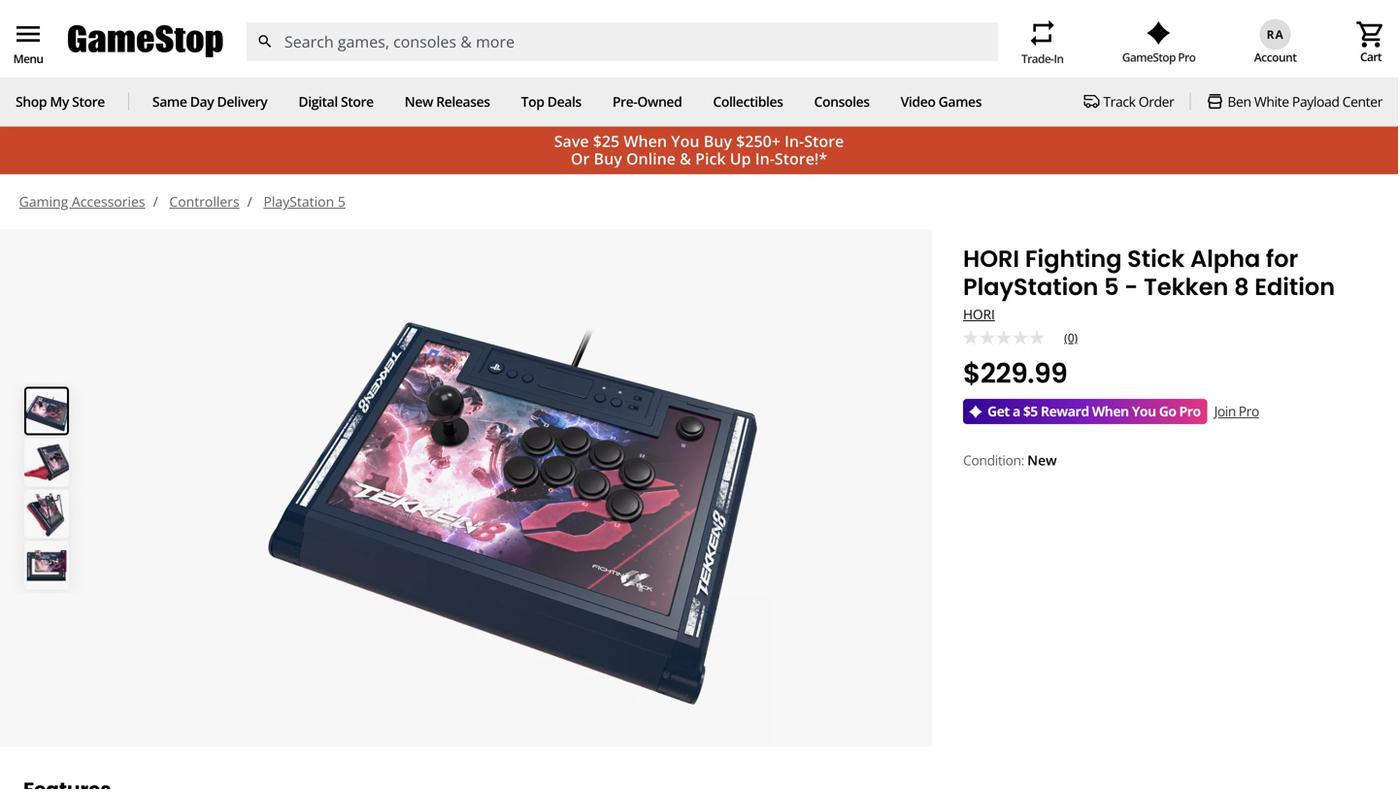 Task type: describe. For each thing, give the bounding box(es) containing it.
join pro
[[1214, 402, 1259, 420]]

5 inside hori fighting stick alpha for playstation 5 - tekken 8 edition hori
[[1104, 271, 1119, 303]]

controllers link
[[169, 192, 239, 211]]

same day delivery link
[[152, 92, 267, 111]]

0 horizontal spatial buy
[[594, 148, 622, 169]]

gamestop pro link
[[1122, 21, 1195, 65]]

digital store link
[[298, 92, 374, 111]]

get a $5 reward when you go pro
[[987, 402, 1201, 420]]

video games
[[901, 92, 982, 111]]

0 vertical spatial new
[[405, 92, 433, 111]]

payload
[[1292, 92, 1339, 111]]

1 horizontal spatial new
[[1027, 451, 1057, 469]]

digital store
[[298, 92, 374, 111]]

day
[[190, 92, 214, 111]]

0 horizontal spatial in-
[[755, 148, 775, 169]]

join pro link
[[1214, 402, 1259, 420]]

$229.99
[[963, 354, 1067, 393]]

collectibles link
[[713, 92, 783, 111]]

1 horizontal spatial store
[[341, 92, 374, 111]]

games
[[939, 92, 982, 111]]

pre-owned
[[612, 92, 682, 111]]

accessories
[[72, 192, 145, 211]]

releases
[[436, 92, 490, 111]]

reward
[[1041, 402, 1089, 420]]

&
[[680, 148, 691, 169]]

trade-
[[1021, 50, 1054, 66]]

0 horizontal spatial store
[[72, 92, 105, 111]]

pre-owned link
[[612, 92, 682, 111]]

ra
[[1267, 26, 1284, 42]]

hori fighting stick alpha for playstation 5 - tekken 8 edition image
[[93, 230, 932, 747]]

a
[[1013, 402, 1020, 420]]

repeat
[[1027, 17, 1058, 49]]

order
[[1139, 92, 1174, 111]]

condition new
[[963, 451, 1057, 469]]

gaming
[[19, 192, 68, 211]]

consoles
[[814, 92, 870, 111]]

playstation 5
[[264, 192, 345, 211]]

track order link
[[1084, 92, 1174, 111]]

save $25 when you buy $250+ in-store or buy online & pick up in-store!*
[[554, 131, 844, 169]]

new releases
[[405, 92, 490, 111]]

menu menu
[[13, 19, 44, 67]]

8
[[1234, 271, 1249, 303]]

or
[[571, 148, 590, 169]]

tekken
[[1144, 271, 1229, 303]]

menu
[[13, 19, 44, 50]]

ben white payload center
[[1228, 92, 1383, 111]]

alpha
[[1190, 243, 1260, 275]]

0 horizontal spatial playstation
[[264, 192, 334, 211]]

top
[[521, 92, 544, 111]]

gaming accessories link
[[19, 192, 145, 211]]

ben
[[1228, 92, 1251, 111]]

pick
[[695, 148, 726, 169]]

playstation 5 link
[[264, 192, 345, 211]]

shop
[[16, 92, 47, 111]]

account
[[1254, 49, 1297, 65]]

up
[[730, 148, 751, 169]]

condition
[[963, 451, 1021, 469]]

stick
[[1127, 243, 1185, 275]]

search button
[[246, 22, 284, 61]]

edition
[[1255, 271, 1335, 303]]

delivery
[[217, 92, 267, 111]]

cart
[[1360, 48, 1382, 65]]

for
[[1266, 243, 1298, 275]]

ben white payload center link
[[1206, 92, 1383, 111]]

top deals link
[[521, 92, 581, 111]]

video
[[901, 92, 935, 111]]

shopping_cart cart
[[1355, 19, 1386, 65]]

white
[[1254, 92, 1289, 111]]

playstation inside hori fighting stick alpha for playstation 5 - tekken 8 edition hori
[[963, 271, 1099, 303]]

$5
[[1023, 402, 1038, 420]]

store!*
[[775, 148, 827, 169]]

repeat trade-in
[[1021, 17, 1063, 66]]

in
[[1054, 50, 1063, 66]]

store inside save $25 when you buy $250+ in-store or buy online & pick up in-store!*
[[804, 131, 844, 152]]

fighting
[[1025, 243, 1122, 275]]



Task type: locate. For each thing, give the bounding box(es) containing it.
track
[[1103, 92, 1136, 111]]

you left go
[[1132, 402, 1156, 420]]

0 vertical spatial you
[[671, 131, 700, 152]]

when inside save $25 when you buy $250+ in-store or buy online & pick up in-store!*
[[624, 131, 667, 152]]

controllers
[[169, 192, 239, 211]]

1 vertical spatial you
[[1132, 402, 1156, 420]]

pro for gamestop pro
[[1178, 49, 1195, 65]]

save
[[554, 131, 589, 152]]

playstation
[[264, 192, 334, 211], [963, 271, 1099, 303]]

new
[[405, 92, 433, 111], [1027, 451, 1057, 469]]

digital
[[298, 92, 338, 111]]

hori
[[963, 243, 1020, 275], [963, 306, 995, 323]]

Search games, consoles & more search field
[[284, 22, 963, 61]]

consoles link
[[814, 92, 870, 111]]

0 vertical spatial when
[[624, 131, 667, 152]]

pro right gamestop
[[1178, 49, 1195, 65]]

track order
[[1103, 92, 1174, 111]]

1 hori from the top
[[963, 243, 1020, 275]]

gamestop pro
[[1122, 49, 1195, 65]]

(0)
[[1064, 330, 1078, 346]]

in-
[[785, 131, 804, 152], [755, 148, 775, 169]]

you
[[671, 131, 700, 152], [1132, 402, 1156, 420]]

in- right $250+
[[785, 131, 804, 152]]

0 vertical spatial hori
[[963, 243, 1020, 275]]

center
[[1342, 92, 1383, 111]]

top deals
[[521, 92, 581, 111]]

owned
[[637, 92, 682, 111]]

join
[[1214, 402, 1236, 420]]

go
[[1159, 402, 1176, 420]]

hori up (0) link
[[963, 306, 995, 323]]

in- right up
[[755, 148, 775, 169]]

buy right &
[[704, 131, 732, 152]]

video games link
[[901, 92, 982, 111]]

shopping_cart
[[1355, 19, 1386, 50]]

store right digital at the left of the page
[[341, 92, 374, 111]]

deals
[[547, 92, 581, 111]]

playstation right controllers link
[[264, 192, 334, 211]]

gamestop
[[1122, 49, 1176, 65]]

online
[[626, 148, 676, 169]]

1 vertical spatial hori
[[963, 306, 995, 323]]

new releases link
[[405, 92, 490, 111]]

pro right go
[[1179, 402, 1201, 420]]

shop my store link
[[16, 92, 105, 111]]

same day delivery
[[152, 92, 267, 111]]

when
[[624, 131, 667, 152], [1092, 402, 1129, 420]]

search
[[257, 33, 274, 50]]

1 horizontal spatial 5
[[1104, 271, 1119, 303]]

store
[[72, 92, 105, 111], [341, 92, 374, 111], [804, 131, 844, 152]]

1 horizontal spatial when
[[1092, 402, 1129, 420]]

(0) link
[[963, 328, 1093, 348]]

you down owned in the left top of the page
[[671, 131, 700, 152]]

0 horizontal spatial new
[[405, 92, 433, 111]]

buy right or
[[594, 148, 622, 169]]

1 vertical spatial new
[[1027, 451, 1057, 469]]

1 horizontal spatial playstation
[[963, 271, 1099, 303]]

hori fighting stick alpha for playstation 5 - tekken 8 edition hori
[[963, 243, 1335, 323]]

new left releases
[[405, 92, 433, 111]]

menu
[[13, 51, 43, 67]]

$250+
[[736, 131, 781, 152]]

1 horizontal spatial you
[[1132, 402, 1156, 420]]

ra account
[[1254, 26, 1297, 65]]

0 horizontal spatial when
[[624, 131, 667, 152]]

0 horizontal spatial 5
[[338, 192, 345, 211]]

hori up hori link
[[963, 243, 1020, 275]]

1 vertical spatial playstation
[[963, 271, 1099, 303]]

gamestop pro icon image
[[1147, 21, 1171, 45]]

pro for join pro
[[1239, 402, 1259, 420]]

gaming accessories
[[19, 192, 145, 211]]

0 vertical spatial playstation
[[264, 192, 334, 211]]

store right my
[[72, 92, 105, 111]]

get
[[987, 402, 1010, 420]]

1 vertical spatial 5
[[1104, 271, 1119, 303]]

1 vertical spatial when
[[1092, 402, 1129, 420]]

5
[[338, 192, 345, 211], [1104, 271, 1119, 303]]

2 horizontal spatial store
[[804, 131, 844, 152]]

2 hori from the top
[[963, 306, 995, 323]]

hori link
[[963, 306, 1003, 323]]

pre-
[[612, 92, 637, 111]]

new right condition
[[1027, 451, 1057, 469]]

0 horizontal spatial you
[[671, 131, 700, 152]]

collectibles
[[713, 92, 783, 111]]

when right reward
[[1092, 402, 1129, 420]]

when right $25
[[624, 131, 667, 152]]

1 horizontal spatial buy
[[704, 131, 732, 152]]

1 horizontal spatial in-
[[785, 131, 804, 152]]

store down consoles
[[804, 131, 844, 152]]

-
[[1125, 271, 1138, 303]]

same
[[152, 92, 187, 111]]

pro right join
[[1239, 402, 1259, 420]]

you inside save $25 when you buy $250+ in-store or buy online & pick up in-store!*
[[671, 131, 700, 152]]

playstation up (0) link
[[963, 271, 1099, 303]]

my
[[50, 92, 69, 111]]

shop my store
[[16, 92, 105, 111]]

search search field
[[246, 22, 998, 61]]

0 vertical spatial 5
[[338, 192, 345, 211]]

$25
[[593, 131, 620, 152]]

gamestop image
[[68, 23, 223, 60]]



Task type: vqa. For each thing, say whether or not it's contained in the screenshot.
REPEAT
yes



